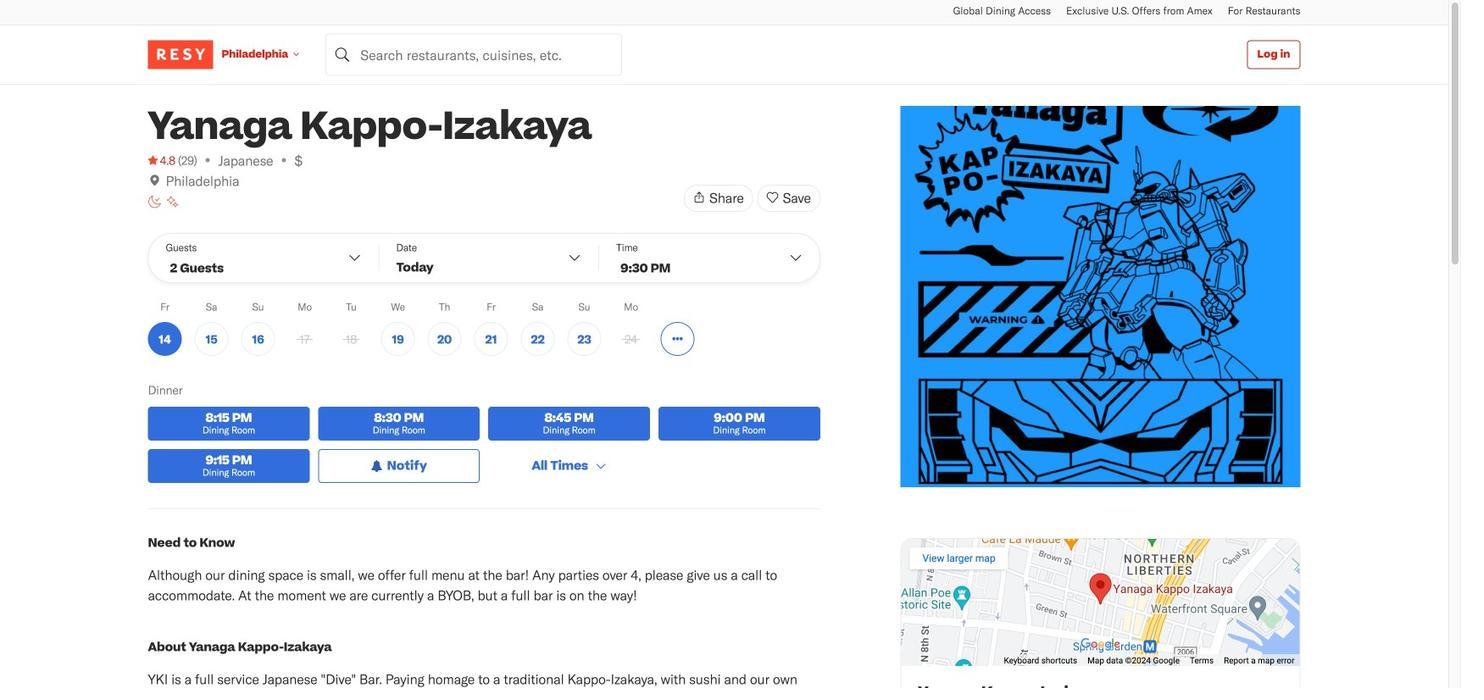 Task type: describe. For each thing, give the bounding box(es) containing it.
Search restaurants, cuisines, etc. text field
[[326, 33, 623, 76]]



Task type: vqa. For each thing, say whether or not it's contained in the screenshot.
field
yes



Task type: locate. For each thing, give the bounding box(es) containing it.
None field
[[326, 33, 623, 76]]

4.8 out of 5 stars image
[[148, 152, 175, 169]]



